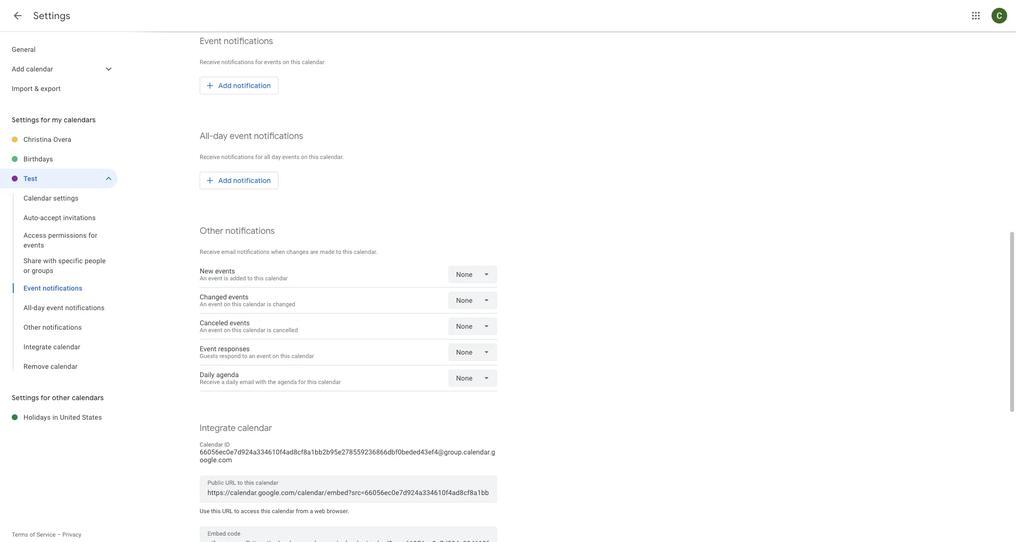 Task type: describe. For each thing, give the bounding box(es) containing it.
notification for day
[[233, 176, 271, 185]]

this inside event responses guests respond to an event on this calendar
[[280, 353, 290, 360]]

id
[[224, 442, 230, 448]]

canceled events an event on this calendar is cancelled
[[200, 319, 298, 334]]

holidays
[[23, 414, 51, 421]]

for inside daily agenda receive a daily email with the agenda for this calendar
[[298, 379, 306, 386]]

terms
[[12, 532, 28, 538]]

receive notifications for all day events on this calendar.
[[200, 154, 344, 161]]

group containing calendar settings
[[0, 188, 117, 376]]

this inside the canceled events an event on this calendar is cancelled
[[232, 327, 241, 334]]

new
[[200, 267, 213, 275]]

birthdays tree item
[[0, 149, 117, 169]]

1 vertical spatial integrate
[[200, 423, 236, 434]]

settings for other calendars
[[12, 394, 104, 402]]

add calendar
[[12, 65, 53, 73]]

birthdays
[[23, 155, 53, 163]]

groups
[[32, 267, 53, 275]]

birthdays link
[[23, 149, 117, 169]]

remove
[[23, 363, 49, 371]]

daily
[[200, 371, 214, 379]]

receive notifications for events on this calendar.
[[200, 59, 326, 66]]

privacy
[[62, 532, 81, 538]]

event up receive notifications for all day events on this calendar.
[[230, 131, 252, 142]]

receive for event
[[200, 59, 220, 66]]

in
[[53, 414, 58, 421]]

test
[[23, 175, 37, 183]]

1 horizontal spatial day
[[213, 131, 228, 142]]

access permissions for events
[[23, 232, 97, 249]]

0 horizontal spatial agenda
[[216, 371, 239, 379]]

holidays in united states tree item
[[0, 408, 117, 427]]

tree containing general
[[0, 40, 117, 98]]

integrate calendar inside group
[[23, 343, 80, 351]]

settings
[[53, 194, 78, 202]]

receive email notifications when changes are made to this calendar.
[[200, 249, 378, 256]]

this inside daily agenda receive a daily email with the agenda for this calendar
[[307, 379, 317, 386]]

event inside the canceled events an event on this calendar is cancelled
[[208, 327, 222, 334]]

browser.
[[327, 508, 349, 515]]

calendar for calendar id 66056ec0e7d924a334610f4ad8cf8a1bb2b95e278559236866dbf0beded43ef4@group.calendar.g oogle.com
[[200, 442, 223, 448]]

event inside event responses guests respond to an event on this calendar
[[257, 353, 271, 360]]

of
[[30, 532, 35, 538]]

event inside new events an event is added to this calendar
[[208, 275, 222, 282]]

event inside group
[[23, 284, 41, 292]]

an for changed events
[[200, 301, 207, 308]]

privacy link
[[62, 532, 81, 538]]

add notification button for notifications
[[200, 74, 279, 97]]

use this url to access this calendar from a web browser.
[[200, 508, 349, 515]]

settings for my calendars
[[12, 116, 96, 124]]

calendar inside changed events an event on this calendar is changed
[[243, 301, 265, 308]]

settings for settings for other calendars
[[12, 394, 39, 402]]

1 horizontal spatial agenda
[[278, 379, 297, 386]]

66056ec0e7d924a334610f4ad8cf8a1bb2b95e278559236866dbf0beded43ef4@group.calendar.g
[[200, 448, 495, 456]]

general
[[12, 46, 36, 53]]

this inside changed events an event on this calendar is changed
[[232, 301, 241, 308]]

access
[[23, 232, 46, 239]]

share with specific people or groups
[[23, 257, 106, 275]]

changed
[[273, 301, 295, 308]]

calendar inside new events an event is added to this calendar
[[265, 275, 288, 282]]

states
[[82, 414, 102, 421]]

or
[[23, 267, 30, 275]]

calendar inside daily agenda receive a daily email with the agenda for this calendar
[[318, 379, 341, 386]]

calendar id 66056ec0e7d924a334610f4ad8cf8a1bb2b95e278559236866dbf0beded43ef4@group.calendar.g oogle.com
[[200, 442, 495, 464]]

receive inside daily agenda receive a daily email with the agenda for this calendar
[[200, 379, 220, 386]]

permissions
[[48, 232, 87, 239]]

on for canceled
[[224, 327, 230, 334]]

daily agenda receive a daily email with the agenda for this calendar
[[200, 371, 341, 386]]

settings for settings for my calendars
[[12, 116, 39, 124]]

other inside group
[[23, 324, 41, 331]]

0 vertical spatial calendar.
[[302, 59, 326, 66]]

go back image
[[12, 10, 23, 22]]

import
[[12, 85, 33, 93]]

respond
[[219, 353, 241, 360]]

events inside access permissions for events
[[23, 241, 44, 249]]

calendar inside event responses guests respond to an event on this calendar
[[291, 353, 314, 360]]

notification for notifications
[[233, 81, 271, 90]]

service
[[37, 532, 56, 538]]

0 vertical spatial all-day event notifications
[[200, 131, 303, 142]]

event notifications inside group
[[23, 284, 82, 292]]

add notification for day
[[218, 176, 271, 185]]

other notifications inside settings for my calendars tree
[[23, 324, 82, 331]]

with inside daily agenda receive a daily email with the agenda for this calendar
[[255, 379, 266, 386]]

terms of service – privacy
[[12, 532, 81, 538]]

event inside event responses guests respond to an event on this calendar
[[200, 345, 216, 353]]

is inside new events an event is added to this calendar
[[224, 275, 228, 282]]

auto-accept invitations
[[23, 214, 96, 222]]

url
[[222, 508, 233, 515]]

import & export
[[12, 85, 61, 93]]

0 vertical spatial other
[[200, 226, 223, 237]]

to inside event responses guests respond to an event on this calendar
[[242, 353, 247, 360]]

to inside new events an event is added to this calendar
[[247, 275, 253, 282]]



Task type: locate. For each thing, give the bounding box(es) containing it.
calendars right 'my'
[[64, 116, 96, 124]]

2 add notification button from the top
[[200, 169, 279, 192]]

a
[[221, 379, 225, 386], [310, 508, 313, 515]]

access
[[241, 508, 259, 515]]

event up the responses
[[208, 327, 222, 334]]

0 horizontal spatial with
[[43, 257, 56, 265]]

an up canceled
[[200, 301, 207, 308]]

an
[[249, 353, 255, 360]]

other notifications
[[200, 226, 275, 237], [23, 324, 82, 331]]

events
[[264, 59, 281, 66], [282, 154, 300, 161], [23, 241, 44, 249], [215, 267, 235, 275], [228, 293, 249, 301], [230, 319, 250, 327]]

1 vertical spatial event notifications
[[23, 284, 82, 292]]

integrate up remove
[[23, 343, 52, 351]]

None field
[[448, 266, 497, 283], [448, 292, 497, 309], [448, 318, 497, 335], [448, 344, 497, 361], [448, 370, 497, 387], [448, 266, 497, 283], [448, 292, 497, 309], [448, 318, 497, 335], [448, 344, 497, 361], [448, 370, 497, 387]]

add notification for notifications
[[218, 81, 271, 90]]

added
[[230, 275, 246, 282]]

3 an from the top
[[200, 327, 207, 334]]

tree
[[0, 40, 117, 98]]

day inside group
[[34, 304, 45, 312]]

calendars for settings for other calendars
[[72, 394, 104, 402]]

0 horizontal spatial other notifications
[[23, 324, 82, 331]]

to right url
[[234, 508, 239, 515]]

an inside the canceled events an event on this calendar is cancelled
[[200, 327, 207, 334]]

an up guests
[[200, 327, 207, 334]]

an inside changed events an event on this calendar is changed
[[200, 301, 207, 308]]

1 vertical spatial all-
[[23, 304, 34, 312]]

other up remove
[[23, 324, 41, 331]]

daily
[[226, 379, 238, 386]]

1 vertical spatial is
[[267, 301, 271, 308]]

calendar inside the canceled events an event on this calendar is cancelled
[[243, 327, 265, 334]]

on
[[283, 59, 289, 66], [301, 154, 308, 161], [224, 301, 230, 308], [224, 327, 230, 334], [272, 353, 279, 360]]

overa
[[53, 136, 71, 143]]

is
[[224, 275, 228, 282], [267, 301, 271, 308], [267, 327, 271, 334]]

1 vertical spatial notification
[[233, 176, 271, 185]]

changed events an event on this calendar is changed
[[200, 293, 295, 308]]

1 horizontal spatial email
[[240, 379, 254, 386]]

to right added
[[247, 275, 253, 282]]

0 horizontal spatial day
[[34, 304, 45, 312]]

0 vertical spatial add notification button
[[200, 74, 279, 97]]

1 vertical spatial add
[[218, 81, 232, 90]]

email right daily
[[240, 379, 254, 386]]

1 horizontal spatial all-
[[200, 131, 213, 142]]

test tree item
[[0, 169, 117, 188]]

share
[[23, 257, 41, 265]]

event inside settings for my calendars tree
[[46, 304, 63, 312]]

0 vertical spatial is
[[224, 275, 228, 282]]

settings for my calendars tree
[[0, 130, 117, 376]]

email up new events an event is added to this calendar
[[221, 249, 236, 256]]

1 add notification from the top
[[218, 81, 271, 90]]

calendars for settings for my calendars
[[64, 116, 96, 124]]

None text field
[[208, 537, 489, 542]]

add notification down all
[[218, 176, 271, 185]]

add notification down receive notifications for events on this calendar.
[[218, 81, 271, 90]]

add for event
[[218, 81, 232, 90]]

1 horizontal spatial other
[[200, 226, 223, 237]]

0 vertical spatial add
[[12, 65, 24, 73]]

receive
[[200, 59, 220, 66], [200, 154, 220, 161], [200, 249, 220, 256], [200, 379, 220, 386]]

integrate inside group
[[23, 343, 52, 351]]

2 vertical spatial calendar.
[[354, 249, 378, 256]]

1 vertical spatial email
[[240, 379, 254, 386]]

1 horizontal spatial integrate calendar
[[200, 423, 272, 434]]

christina overa
[[23, 136, 71, 143]]

remove calendar
[[23, 363, 78, 371]]

an up changed
[[200, 275, 207, 282]]

0 vertical spatial other notifications
[[200, 226, 275, 237]]

calendar inside calendar id 66056ec0e7d924a334610f4ad8cf8a1bb2b95e278559236866dbf0beded43ef4@group.calendar.g oogle.com
[[200, 442, 223, 448]]

add
[[12, 65, 24, 73], [218, 81, 232, 90], [218, 176, 232, 185]]

a left daily
[[221, 379, 225, 386]]

on for changed
[[224, 301, 230, 308]]

0 horizontal spatial a
[[221, 379, 225, 386]]

calendar
[[23, 194, 51, 202], [200, 442, 223, 448]]

auto-
[[23, 214, 40, 222]]

0 vertical spatial calendars
[[64, 116, 96, 124]]

my
[[52, 116, 62, 124]]

other up new
[[200, 226, 223, 237]]

to left an
[[242, 353, 247, 360]]

calendar.
[[302, 59, 326, 66], [320, 154, 344, 161], [354, 249, 378, 256]]

1 vertical spatial calendar.
[[320, 154, 344, 161]]

with left the
[[255, 379, 266, 386]]

4 receive from the top
[[200, 379, 220, 386]]

for
[[255, 59, 263, 66], [41, 116, 50, 124], [255, 154, 263, 161], [89, 232, 97, 239], [298, 379, 306, 386], [41, 394, 50, 402]]

0 horizontal spatial all-
[[23, 304, 34, 312]]

email inside daily agenda receive a daily email with the agenda for this calendar
[[240, 379, 254, 386]]

canceled
[[200, 319, 228, 327]]

holidays in united states
[[23, 414, 102, 421]]

0 horizontal spatial integrate
[[23, 343, 52, 351]]

changed
[[200, 293, 227, 301]]

calendar for calendar settings
[[23, 194, 51, 202]]

0 horizontal spatial all-day event notifications
[[23, 304, 105, 312]]

–
[[57, 532, 61, 538]]

1 vertical spatial calendars
[[72, 394, 104, 402]]

on for receive
[[283, 59, 289, 66]]

settings
[[33, 10, 70, 22], [12, 116, 39, 124], [12, 394, 39, 402]]

add notification button down receive notifications for events on this calendar.
[[200, 74, 279, 97]]

1 vertical spatial add notification button
[[200, 169, 279, 192]]

a left web
[[310, 508, 313, 515]]

1 add notification button from the top
[[200, 74, 279, 97]]

integrate up id at the bottom of page
[[200, 423, 236, 434]]

calendar settings
[[23, 194, 78, 202]]

1 vertical spatial settings
[[12, 116, 39, 124]]

all
[[264, 154, 270, 161]]

0 horizontal spatial integrate calendar
[[23, 343, 80, 351]]

None text field
[[208, 486, 489, 500]]

an inside new events an event is added to this calendar
[[200, 275, 207, 282]]

events inside changed events an event on this calendar is changed
[[228, 293, 249, 301]]

all-day event notifications up all
[[200, 131, 303, 142]]

0 horizontal spatial calendar
[[23, 194, 51, 202]]

on inside changed events an event on this calendar is changed
[[224, 301, 230, 308]]

is inside the canceled events an event on this calendar is cancelled
[[267, 327, 271, 334]]

1 vertical spatial calendar
[[200, 442, 223, 448]]

event down groups
[[46, 304, 63, 312]]

1 vertical spatial add notification
[[218, 176, 271, 185]]

christina
[[23, 136, 52, 143]]

guests
[[200, 353, 218, 360]]

settings up christina
[[12, 116, 39, 124]]

1 horizontal spatial a
[[310, 508, 313, 515]]

this
[[291, 59, 300, 66], [309, 154, 319, 161], [343, 249, 352, 256], [254, 275, 264, 282], [232, 301, 241, 308], [232, 327, 241, 334], [280, 353, 290, 360], [307, 379, 317, 386], [211, 508, 221, 515], [261, 508, 270, 515]]

an for new events
[[200, 275, 207, 282]]

is left added
[[224, 275, 228, 282]]

test link
[[23, 169, 100, 188]]

with inside share with specific people or groups
[[43, 257, 56, 265]]

united
[[60, 414, 80, 421]]

add for all-
[[218, 176, 232, 185]]

1 receive from the top
[[200, 59, 220, 66]]

when
[[271, 249, 285, 256]]

event responses guests respond to an event on this calendar
[[200, 345, 314, 360]]

2 notification from the top
[[233, 176, 271, 185]]

settings for settings
[[33, 10, 70, 22]]

for inside access permissions for events
[[89, 232, 97, 239]]

&
[[34, 85, 39, 93]]

calendar left id at the bottom of page
[[200, 442, 223, 448]]

the
[[268, 379, 276, 386]]

events inside the canceled events an event on this calendar is cancelled
[[230, 319, 250, 327]]

web
[[314, 508, 325, 515]]

notification down all
[[233, 176, 271, 185]]

events inside new events an event is added to this calendar
[[215, 267, 235, 275]]

holidays in united states link
[[23, 408, 117, 427]]

other
[[200, 226, 223, 237], [23, 324, 41, 331]]

with
[[43, 257, 56, 265], [255, 379, 266, 386]]

event notifications
[[200, 36, 273, 47], [23, 284, 82, 292]]

0 vertical spatial an
[[200, 275, 207, 282]]

event notifications down groups
[[23, 284, 82, 292]]

cancelled
[[273, 327, 298, 334]]

day
[[213, 131, 228, 142], [272, 154, 281, 161], [34, 304, 45, 312]]

calendar up auto-
[[23, 194, 51, 202]]

0 horizontal spatial email
[[221, 249, 236, 256]]

1 horizontal spatial integrate
[[200, 423, 236, 434]]

calendar inside group
[[23, 194, 51, 202]]

1 vertical spatial integrate calendar
[[200, 423, 272, 434]]

0 vertical spatial integrate calendar
[[23, 343, 80, 351]]

calendars up states in the bottom left of the page
[[72, 394, 104, 402]]

all-day event notifications inside settings for my calendars tree
[[23, 304, 105, 312]]

accept
[[40, 214, 61, 222]]

1 vertical spatial with
[[255, 379, 266, 386]]

0 horizontal spatial other
[[23, 324, 41, 331]]

0 vertical spatial day
[[213, 131, 228, 142]]

all-day event notifications down share with specific people or groups
[[23, 304, 105, 312]]

to right made
[[336, 249, 341, 256]]

agenda
[[216, 371, 239, 379], [278, 379, 297, 386]]

other
[[52, 394, 70, 402]]

event notifications up receive notifications for events on this calendar.
[[200, 36, 273, 47]]

0 vertical spatial settings
[[33, 10, 70, 22]]

0 horizontal spatial event notifications
[[23, 284, 82, 292]]

an
[[200, 275, 207, 282], [200, 301, 207, 308], [200, 327, 207, 334]]

event inside changed events an event on this calendar is changed
[[208, 301, 222, 308]]

settings right go back image
[[33, 10, 70, 22]]

event right an
[[257, 353, 271, 360]]

people
[[85, 257, 106, 265]]

new events an event is added to this calendar
[[200, 267, 288, 282]]

event up canceled
[[208, 301, 222, 308]]

group
[[0, 188, 117, 376]]

0 vertical spatial event
[[200, 36, 222, 47]]

1 horizontal spatial other notifications
[[200, 226, 275, 237]]

is for canceled events
[[267, 327, 271, 334]]

agenda right the
[[278, 379, 297, 386]]

1 an from the top
[[200, 275, 207, 282]]

export
[[41, 85, 61, 93]]

specific
[[58, 257, 83, 265]]

add notification button down all
[[200, 169, 279, 192]]

are
[[310, 249, 318, 256]]

0 vertical spatial email
[[221, 249, 236, 256]]

1 vertical spatial day
[[272, 154, 281, 161]]

this inside new events an event is added to this calendar
[[254, 275, 264, 282]]

1 horizontal spatial calendar
[[200, 442, 223, 448]]

settings up holidays
[[12, 394, 39, 402]]

notification down receive notifications for events on this calendar.
[[233, 81, 271, 90]]

receive for all-
[[200, 154, 220, 161]]

2 an from the top
[[200, 301, 207, 308]]

invitations
[[63, 214, 96, 222]]

calendars
[[64, 116, 96, 124], [72, 394, 104, 402]]

event up changed
[[208, 275, 222, 282]]

all- inside group
[[23, 304, 34, 312]]

notifications
[[224, 36, 273, 47], [221, 59, 254, 66], [254, 131, 303, 142], [221, 154, 254, 161], [225, 226, 275, 237], [237, 249, 270, 256], [43, 284, 82, 292], [65, 304, 105, 312], [42, 324, 82, 331]]

is for changed events
[[267, 301, 271, 308]]

integrate
[[23, 343, 52, 351], [200, 423, 236, 434]]

0 vertical spatial notification
[[233, 81, 271, 90]]

1 notification from the top
[[233, 81, 271, 90]]

0 vertical spatial event notifications
[[200, 36, 273, 47]]

0 vertical spatial a
[[221, 379, 225, 386]]

0 vertical spatial all-
[[200, 131, 213, 142]]

add notification button
[[200, 74, 279, 97], [200, 169, 279, 192]]

2 vertical spatial event
[[200, 345, 216, 353]]

add notification
[[218, 81, 271, 90], [218, 176, 271, 185]]

on inside event responses guests respond to an event on this calendar
[[272, 353, 279, 360]]

christina overa tree item
[[0, 130, 117, 149]]

terms of service link
[[12, 532, 56, 538]]

2 vertical spatial is
[[267, 327, 271, 334]]

2 vertical spatial an
[[200, 327, 207, 334]]

an for canceled events
[[200, 327, 207, 334]]

0 vertical spatial integrate
[[23, 343, 52, 351]]

integrate calendar up id at the bottom of page
[[200, 423, 272, 434]]

2 vertical spatial settings
[[12, 394, 39, 402]]

1 horizontal spatial all-day event notifications
[[200, 131, 303, 142]]

made
[[320, 249, 335, 256]]

use
[[200, 508, 210, 515]]

1 horizontal spatial event notifications
[[200, 36, 273, 47]]

1 vertical spatial all-day event notifications
[[23, 304, 105, 312]]

1 vertical spatial an
[[200, 301, 207, 308]]

responses
[[218, 345, 250, 353]]

2 vertical spatial day
[[34, 304, 45, 312]]

on inside the canceled events an event on this calendar is cancelled
[[224, 327, 230, 334]]

receive for other
[[200, 249, 220, 256]]

1 horizontal spatial with
[[255, 379, 266, 386]]

2 add notification from the top
[[218, 176, 271, 185]]

oogle.com
[[200, 456, 232, 464]]

is inside changed events an event on this calendar is changed
[[267, 301, 271, 308]]

2 vertical spatial add
[[218, 176, 232, 185]]

0 vertical spatial add notification
[[218, 81, 271, 90]]

other notifications up new events an event is added to this calendar
[[200, 226, 275, 237]]

other notifications up remove calendar
[[23, 324, 82, 331]]

changes
[[287, 249, 309, 256]]

integrate calendar up remove calendar
[[23, 343, 80, 351]]

1 vertical spatial other notifications
[[23, 324, 82, 331]]

3 receive from the top
[[200, 249, 220, 256]]

1 vertical spatial other
[[23, 324, 41, 331]]

agenda down respond
[[216, 371, 239, 379]]

event
[[230, 131, 252, 142], [208, 275, 222, 282], [208, 301, 222, 308], [46, 304, 63, 312], [208, 327, 222, 334], [257, 353, 271, 360]]

1 vertical spatial event
[[23, 284, 41, 292]]

0 vertical spatial calendar
[[23, 194, 51, 202]]

settings heading
[[33, 10, 70, 22]]

2 receive from the top
[[200, 154, 220, 161]]

a inside daily agenda receive a daily email with the agenda for this calendar
[[221, 379, 225, 386]]

0 vertical spatial with
[[43, 257, 56, 265]]

is left cancelled
[[267, 327, 271, 334]]

2 horizontal spatial day
[[272, 154, 281, 161]]

from
[[296, 508, 308, 515]]

is left changed in the left bottom of the page
[[267, 301, 271, 308]]

add notification button for day
[[200, 169, 279, 192]]

with up groups
[[43, 257, 56, 265]]

1 vertical spatial a
[[310, 508, 313, 515]]



Task type: vqa. For each thing, say whether or not it's contained in the screenshot.
An
yes



